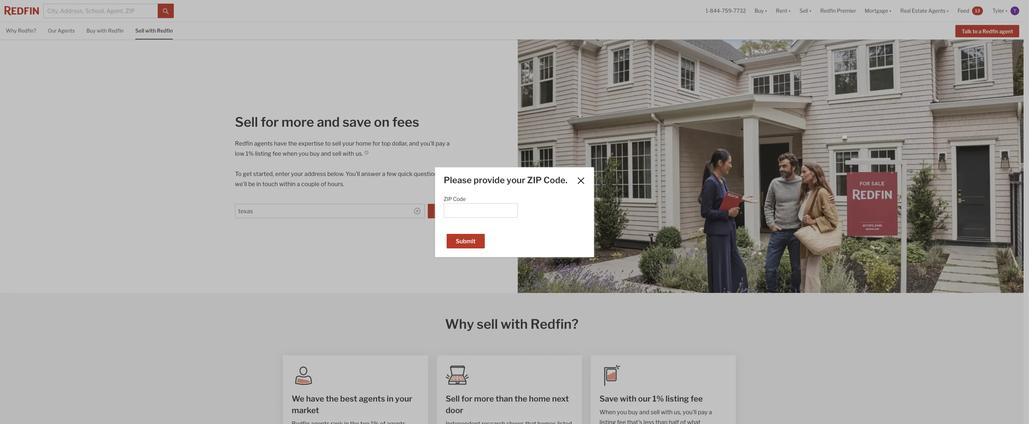 Task type: describe. For each thing, give the bounding box(es) containing it.
than inside when you buy and sell with us, you'll pay a listing fee that's less than half of wha
[[655, 420, 668, 425]]

zip code
[[444, 196, 466, 202]]

when you buy and sell with us, you'll pay a listing fee that's less than half of wha
[[600, 410, 712, 425]]

sell with redfin
[[135, 28, 173, 34]]

hours.
[[328, 181, 344, 188]]

buy inside when you buy and sell with us, you'll pay a listing fee that's less than half of wha
[[628, 410, 638, 417]]

to
[[235, 171, 242, 178]]

to inside redfin agents have the expertise to sell your home for top dollar, and you'll pay a low 1% listing fee when you buy and sell with us.
[[325, 140, 331, 147]]

couple
[[301, 181, 320, 188]]

than inside sell for more than the home next door
[[496, 395, 513, 404]]

your inside to get started, enter your address below. you'll answer a few quick questions and we'll be in touch within a couple of hours.
[[291, 171, 303, 178]]

top
[[382, 140, 391, 147]]

in inside the we have the best agents in your market
[[387, 395, 394, 404]]

save with our 1% listing fee
[[600, 395, 703, 404]]

expertise
[[298, 140, 324, 147]]

of inside when you buy and sell with us, you'll pay a listing fee that's less than half of wha
[[680, 420, 686, 425]]

redfin inside redfin premier button
[[820, 8, 836, 14]]

answer
[[361, 171, 381, 178]]

1-844-759-7732
[[706, 8, 746, 14]]

City, Address, School, Agent, ZIP search field
[[43, 4, 158, 18]]

agent
[[999, 28, 1013, 34]]

buy inside redfin agents have the expertise to sell your home for top dollar, and you'll pay a low 1% listing fee when you buy and sell with us.
[[310, 151, 320, 157]]

redfin inside "talk to a redfin agent" button
[[983, 28, 998, 34]]

touch
[[262, 181, 278, 188]]

we
[[292, 395, 304, 404]]

illustration of a bag of money image
[[446, 365, 469, 388]]

dollar,
[[392, 140, 408, 147]]

door
[[446, 406, 463, 416]]

the inside redfin agents have the expertise to sell your home for top dollar, and you'll pay a low 1% listing fee when you buy and sell with us.
[[288, 140, 297, 147]]

sell for sell with redfin
[[135, 28, 144, 34]]

fee inside "link"
[[691, 395, 703, 404]]

next button
[[428, 204, 459, 219]]

fee inside when you buy and sell with us, you'll pay a listing fee that's less than half of wha
[[617, 420, 626, 425]]

fee inside redfin agents have the expertise to sell your home for top dollar, and you'll pay a low 1% listing fee when you buy and sell with us.
[[272, 151, 281, 157]]

we have the best agents in your market
[[292, 395, 412, 416]]

listing inside "link"
[[666, 395, 689, 404]]

save with our 1% listing fee link
[[600, 394, 727, 405]]

submit button
[[447, 234, 485, 249]]

agents inside redfin agents have the expertise to sell your home for top dollar, and you'll pay a low 1% listing fee when you buy and sell with us.
[[254, 140, 273, 147]]

quick
[[398, 171, 413, 178]]

that's
[[627, 420, 642, 425]]

redfin inside buy with redfin "link"
[[108, 28, 124, 34]]

submit
[[456, 238, 476, 245]]

why redfin? link
[[6, 22, 36, 39]]

be
[[248, 181, 255, 188]]

with inside when you buy and sell with us, you'll pay a listing fee that's less than half of wha
[[661, 410, 673, 417]]

you inside redfin agents have the expertise to sell your home for top dollar, and you'll pay a low 1% listing fee when you buy and sell with us.
[[299, 151, 308, 157]]

save
[[600, 395, 618, 404]]

low
[[235, 151, 244, 157]]

and inside to get started, enter your address below. you'll answer a few quick questions and we'll be in touch within a couple of hours.
[[442, 171, 452, 178]]

redfin premier
[[820, 8, 856, 14]]

next
[[437, 208, 450, 215]]

redfin inside redfin agents have the expertise to sell your home for top dollar, and you'll pay a low 1% listing fee when you buy and sell with us.
[[235, 140, 253, 147]]

sell with redfin link
[[135, 22, 173, 39]]

13
[[975, 8, 980, 13]]

talk to a redfin agent button
[[956, 25, 1019, 37]]

talk
[[962, 28, 972, 34]]

for for sell for more and save on fees
[[261, 114, 279, 130]]

enter
[[275, 171, 290, 178]]

our
[[638, 395, 651, 404]]

1% inside "link"
[[653, 395, 664, 404]]

your inside redfin agents have the expertise to sell your home for top dollar, and you'll pay a low 1% listing fee when you buy and sell with us.
[[342, 140, 355, 147]]

questions
[[414, 171, 440, 178]]

sell for more than the home next door link
[[446, 394, 573, 417]]

have inside redfin agents have the expertise to sell your home for top dollar, and you'll pay a low 1% listing fee when you buy and sell with us.
[[274, 140, 287, 147]]

of inside to get started, enter your address below. you'll answer a few quick questions and we'll be in touch within a couple of hours.
[[321, 181, 326, 188]]

talk to a redfin agent
[[962, 28, 1013, 34]]

premier
[[837, 8, 856, 14]]

next
[[552, 395, 569, 404]]

code.
[[544, 175, 568, 186]]

illustration of a yard sign image
[[600, 365, 623, 388]]

half
[[669, 420, 679, 425]]

submit search image
[[163, 8, 169, 14]]

zip code element
[[444, 192, 514, 203]]

buy with redfin
[[86, 28, 124, 34]]

for inside redfin agents have the expertise to sell your home for top dollar, and you'll pay a low 1% listing fee when you buy and sell with us.
[[373, 140, 380, 147]]

listing inside redfin agents have the expertise to sell your home for top dollar, and you'll pay a low 1% listing fee when you buy and sell with us.
[[255, 151, 271, 157]]

a inside redfin agents have the expertise to sell your home for top dollar, and you'll pay a low 1% listing fee when you buy and sell with us.
[[447, 140, 450, 147]]

you'll inside redfin agents have the expertise to sell your home for top dollar, and you'll pay a low 1% listing fee when you buy and sell with us.
[[420, 140, 434, 147]]

your inside the we have the best agents in your market
[[395, 395, 412, 404]]

in inside to get started, enter your address below. you'll answer a few quick questions and we'll be in touch within a couple of hours.
[[256, 181, 261, 188]]

1% inside redfin agents have the expertise to sell your home for top dollar, and you'll pay a low 1% listing fee when you buy and sell with us.
[[246, 151, 254, 157]]

an agent with customers in front of a redfin listing sign image
[[518, 40, 1024, 294]]

1-
[[706, 8, 710, 14]]

within
[[279, 181, 296, 188]]

to get started, enter your address below. you'll answer a few quick questions and we'll be in touch within a couple of hours.
[[235, 171, 452, 188]]

user photo image
[[1011, 7, 1019, 15]]

why redfin?
[[6, 28, 36, 34]]



Task type: vqa. For each thing, say whether or not it's contained in the screenshot.
7 to the top
no



Task type: locate. For each thing, give the bounding box(es) containing it.
1 vertical spatial zip
[[444, 196, 452, 202]]

less
[[643, 420, 654, 425]]

1 vertical spatial more
[[474, 395, 494, 404]]

why
[[6, 28, 17, 34], [445, 317, 474, 333]]

a inside when you buy and sell with us, you'll pay a listing fee that's less than half of wha
[[709, 410, 712, 417]]

0 horizontal spatial zip
[[444, 196, 452, 202]]

address
[[304, 171, 326, 178]]

you inside when you buy and sell with us, you'll pay a listing fee that's less than half of wha
[[617, 410, 627, 417]]

1 horizontal spatial pay
[[698, 410, 708, 417]]

and
[[317, 114, 340, 130], [409, 140, 419, 147], [321, 151, 331, 157], [442, 171, 452, 178], [639, 410, 649, 417]]

0 vertical spatial fee
[[272, 151, 281, 157]]

0 horizontal spatial 1%
[[246, 151, 254, 157]]

our agents link
[[48, 22, 75, 39]]

with inside "link"
[[620, 395, 636, 404]]

listing
[[255, 151, 271, 157], [666, 395, 689, 404], [600, 420, 616, 425]]

0 horizontal spatial redfin?
[[18, 28, 36, 34]]

redfin premier button
[[816, 0, 860, 22]]

2 vertical spatial sell
[[446, 395, 460, 404]]

sell up door
[[446, 395, 460, 404]]

1 vertical spatial to
[[325, 140, 331, 147]]

zip
[[527, 175, 542, 186], [444, 196, 452, 202]]

redfin? inside why redfin? link
[[18, 28, 36, 34]]

1 vertical spatial buy
[[628, 410, 638, 417]]

redfin left premier
[[820, 8, 836, 14]]

please
[[444, 175, 472, 186]]

pay right the us,
[[698, 410, 708, 417]]

0 vertical spatial why
[[6, 28, 17, 34]]

0 horizontal spatial pay
[[436, 140, 445, 147]]

feed
[[958, 8, 969, 14]]

redfin right buy
[[108, 28, 124, 34]]

few
[[387, 171, 397, 178]]

redfin inside sell with redfin "link"
[[157, 28, 173, 34]]

2 horizontal spatial fee
[[691, 395, 703, 404]]

0 horizontal spatial in
[[256, 181, 261, 188]]

pay inside when you buy and sell with us, you'll pay a listing fee that's less than half of wha
[[698, 410, 708, 417]]

2 horizontal spatial the
[[515, 395, 527, 404]]

get
[[243, 171, 252, 178]]

of right half
[[680, 420, 686, 425]]

your inside please provide your zip code. 'dialog'
[[507, 175, 525, 186]]

0 horizontal spatial for
[[261, 114, 279, 130]]

0 vertical spatial for
[[261, 114, 279, 130]]

why for why sell with redfin?
[[445, 317, 474, 333]]

for for sell for more than the home next door
[[461, 395, 472, 404]]

code
[[453, 196, 466, 202]]

1 horizontal spatial home
[[529, 395, 550, 404]]

2 vertical spatial listing
[[600, 420, 616, 425]]

1 vertical spatial for
[[373, 140, 380, 147]]

0 horizontal spatial have
[[274, 140, 287, 147]]

agents right best
[[359, 395, 385, 404]]

0 horizontal spatial listing
[[255, 151, 271, 157]]

1 horizontal spatial the
[[326, 395, 339, 404]]

us,
[[674, 410, 681, 417]]

home
[[356, 140, 371, 147], [529, 395, 550, 404]]

1%
[[246, 151, 254, 157], [653, 395, 664, 404]]

1 horizontal spatial why
[[445, 317, 474, 333]]

our agents
[[48, 28, 75, 34]]

redfin
[[820, 8, 836, 14], [108, 28, 124, 34], [157, 28, 173, 34], [983, 28, 998, 34], [235, 140, 253, 147]]

0 horizontal spatial home
[[356, 140, 371, 147]]

0 vertical spatial to
[[973, 28, 978, 34]]

than
[[496, 395, 513, 404], [655, 420, 668, 425]]

0 horizontal spatial to
[[325, 140, 331, 147]]

more for and
[[282, 114, 314, 130]]

the
[[288, 140, 297, 147], [326, 395, 339, 404], [515, 395, 527, 404]]

best
[[340, 395, 357, 404]]

pay up questions
[[436, 140, 445, 147]]

more
[[282, 114, 314, 130], [474, 395, 494, 404]]

you
[[299, 151, 308, 157], [617, 410, 627, 417]]

1 horizontal spatial in
[[387, 395, 394, 404]]

have up the when
[[274, 140, 287, 147]]

why for why redfin?
[[6, 28, 17, 34]]

1 horizontal spatial fee
[[617, 420, 626, 425]]

1 vertical spatial fee
[[691, 395, 703, 404]]

0 horizontal spatial sell
[[135, 28, 144, 34]]

of left hours.
[[321, 181, 326, 188]]

1 horizontal spatial you'll
[[683, 410, 697, 417]]

you'll right dollar,
[[420, 140, 434, 147]]

zip left code.
[[527, 175, 542, 186]]

to right expertise
[[325, 140, 331, 147]]

0 vertical spatial you
[[299, 151, 308, 157]]

Enter your street address search field
[[235, 204, 425, 219]]

listing down when
[[600, 420, 616, 425]]

1 horizontal spatial agents
[[359, 395, 385, 404]]

redfin agents have the expertise to sell your home for top dollar, and you'll pay a low 1% listing fee when you buy and sell with us.
[[235, 140, 450, 157]]

1 vertical spatial redfin?
[[531, 317, 579, 333]]

2 horizontal spatial sell
[[446, 395, 460, 404]]

1-844-759-7732 link
[[706, 8, 746, 14]]

your
[[342, 140, 355, 147], [291, 171, 303, 178], [507, 175, 525, 186], [395, 395, 412, 404]]

and right dollar,
[[409, 140, 419, 147]]

0 vertical spatial redfin?
[[18, 28, 36, 34]]

0 horizontal spatial buy
[[310, 151, 320, 157]]

0 horizontal spatial you'll
[[420, 140, 434, 147]]

home left next
[[529, 395, 550, 404]]

0 vertical spatial 1%
[[246, 151, 254, 157]]

1 horizontal spatial redfin?
[[531, 317, 579, 333]]

844-
[[710, 8, 722, 14]]

agents up started,
[[254, 140, 273, 147]]

to
[[973, 28, 978, 34], [325, 140, 331, 147]]

for
[[261, 114, 279, 130], [373, 140, 380, 147], [461, 395, 472, 404]]

1 vertical spatial in
[[387, 395, 394, 404]]

redfin up low
[[235, 140, 253, 147]]

search input image
[[414, 208, 421, 215]]

zip left code
[[444, 196, 452, 202]]

1 horizontal spatial have
[[306, 395, 324, 404]]

us.
[[355, 151, 363, 157]]

1 vertical spatial of
[[680, 420, 686, 425]]

sell for more and save on fees
[[235, 114, 419, 130]]

buy down expertise
[[310, 151, 320, 157]]

with inside redfin agents have the expertise to sell your home for top dollar, and you'll pay a low 1% listing fee when you buy and sell with us.
[[343, 151, 354, 157]]

0 vertical spatial pay
[[436, 140, 445, 147]]

0 vertical spatial home
[[356, 140, 371, 147]]

0 vertical spatial buy
[[310, 151, 320, 157]]

when
[[283, 151, 297, 157]]

you'll right the us,
[[683, 410, 697, 417]]

and inside when you buy and sell with us, you'll pay a listing fee that's less than half of wha
[[639, 410, 649, 417]]

1 horizontal spatial of
[[680, 420, 686, 425]]

to inside button
[[973, 28, 978, 34]]

started,
[[253, 171, 274, 178]]

0 vertical spatial you'll
[[420, 140, 434, 147]]

0 horizontal spatial agents
[[254, 140, 273, 147]]

on
[[374, 114, 390, 130]]

sell inside sell for more than the home next door
[[446, 395, 460, 404]]

1 vertical spatial sell
[[235, 114, 258, 130]]

1 horizontal spatial for
[[373, 140, 380, 147]]

0 vertical spatial agents
[[254, 140, 273, 147]]

2 vertical spatial for
[[461, 395, 472, 404]]

with
[[97, 28, 107, 34], [145, 28, 156, 34], [343, 151, 354, 157], [501, 317, 528, 333], [620, 395, 636, 404], [661, 410, 673, 417]]

sell inside when you buy and sell with us, you'll pay a listing fee that's less than half of wha
[[651, 410, 660, 417]]

we'll
[[235, 181, 247, 188]]

agents
[[58, 28, 75, 34]]

a
[[979, 28, 981, 34], [447, 140, 450, 147], [382, 171, 385, 178], [297, 181, 300, 188], [709, 410, 712, 417]]

1 vertical spatial pay
[[698, 410, 708, 417]]

and down expertise
[[321, 151, 331, 157]]

buy up that's
[[628, 410, 638, 417]]

0 horizontal spatial than
[[496, 395, 513, 404]]

redfin left agent
[[983, 28, 998, 34]]

pay
[[436, 140, 445, 147], [698, 410, 708, 417]]

redfin?
[[18, 28, 36, 34], [531, 317, 579, 333]]

1 vertical spatial 1%
[[653, 395, 664, 404]]

0 vertical spatial have
[[274, 140, 287, 147]]

buy
[[86, 28, 96, 34]]

sell
[[135, 28, 144, 34], [235, 114, 258, 130], [446, 395, 460, 404]]

sell for sell for more than the home next door
[[446, 395, 460, 404]]

agents
[[254, 140, 273, 147], [359, 395, 385, 404]]

we have the best agents in your market link
[[292, 394, 420, 417]]

when
[[600, 410, 616, 417]]

have
[[274, 140, 287, 147], [306, 395, 324, 404]]

sell right buy with redfin
[[135, 28, 144, 34]]

more inside sell for more than the home next door
[[474, 395, 494, 404]]

0 vertical spatial listing
[[255, 151, 271, 157]]

you down expertise
[[299, 151, 308, 157]]

our
[[48, 28, 57, 34]]

7732
[[734, 8, 746, 14]]

a inside button
[[979, 28, 981, 34]]

1 horizontal spatial sell
[[235, 114, 258, 130]]

1 vertical spatial why
[[445, 317, 474, 333]]

home inside redfin agents have the expertise to sell your home for top dollar, and you'll pay a low 1% listing fee when you buy and sell with us.
[[356, 140, 371, 147]]

market
[[292, 406, 319, 416]]

1% right low
[[246, 151, 254, 157]]

sell for sell for more and save on fees
[[235, 114, 258, 130]]

0 vertical spatial than
[[496, 395, 513, 404]]

1 horizontal spatial listing
[[600, 420, 616, 425]]

1% right our
[[653, 395, 664, 404]]

have up market on the bottom left
[[306, 395, 324, 404]]

home up disclaimer icon on the left top
[[356, 140, 371, 147]]

the inside the we have the best agents in your market
[[326, 395, 339, 404]]

pay inside redfin agents have the expertise to sell your home for top dollar, and you'll pay a low 1% listing fee when you buy and sell with us.
[[436, 140, 445, 147]]

and right questions
[[442, 171, 452, 178]]

why sell with redfin?
[[445, 317, 579, 333]]

1 horizontal spatial more
[[474, 395, 494, 404]]

save
[[342, 114, 371, 130]]

listing inside when you buy and sell with us, you'll pay a listing fee that's less than half of wha
[[600, 420, 616, 425]]

0 horizontal spatial why
[[6, 28, 17, 34]]

0 vertical spatial of
[[321, 181, 326, 188]]

please provide your zip code. element
[[444, 175, 568, 186]]

in
[[256, 181, 261, 188], [387, 395, 394, 404]]

2 vertical spatial fee
[[617, 420, 626, 425]]

redfin down submit search icon
[[157, 28, 173, 34]]

of
[[321, 181, 326, 188], [680, 420, 686, 425]]

1 vertical spatial home
[[529, 395, 550, 404]]

more for than
[[474, 395, 494, 404]]

1 horizontal spatial 1%
[[653, 395, 664, 404]]

1 vertical spatial have
[[306, 395, 324, 404]]

you'll inside when you buy and sell with us, you'll pay a listing fee that's less than half of wha
[[683, 410, 697, 417]]

disclaimer image
[[364, 151, 369, 155]]

0 horizontal spatial of
[[321, 181, 326, 188]]

listing up started,
[[255, 151, 271, 157]]

1 vertical spatial than
[[655, 420, 668, 425]]

0 horizontal spatial fee
[[272, 151, 281, 157]]

agents inside the we have the best agents in your market
[[359, 395, 385, 404]]

0 horizontal spatial the
[[288, 140, 297, 147]]

1 horizontal spatial zip
[[527, 175, 542, 186]]

you right when
[[617, 410, 627, 417]]

1 vertical spatial you'll
[[683, 410, 697, 417]]

0 vertical spatial in
[[256, 181, 261, 188]]

sell up low
[[235, 114, 258, 130]]

2 horizontal spatial listing
[[666, 395, 689, 404]]

sell
[[332, 140, 341, 147], [332, 151, 341, 157], [477, 317, 498, 333], [651, 410, 660, 417]]

1 vertical spatial listing
[[666, 395, 689, 404]]

0 vertical spatial more
[[282, 114, 314, 130]]

fees
[[392, 114, 419, 130]]

1 horizontal spatial buy
[[628, 410, 638, 417]]

provide
[[474, 175, 505, 186]]

illustration of the best agents image
[[292, 365, 315, 388]]

please provide your zip code. dialog
[[435, 167, 594, 257]]

0 horizontal spatial more
[[282, 114, 314, 130]]

buy with redfin link
[[86, 22, 124, 39]]

1 vertical spatial agents
[[359, 395, 385, 404]]

have inside the we have the best agents in your market
[[306, 395, 324, 404]]

below.
[[327, 171, 344, 178]]

sell for more than the home next door
[[446, 395, 569, 416]]

759-
[[722, 8, 734, 14]]

the inside sell for more than the home next door
[[515, 395, 527, 404]]

for inside sell for more than the home next door
[[461, 395, 472, 404]]

home inside sell for more than the home next door
[[529, 395, 550, 404]]

1 horizontal spatial than
[[655, 420, 668, 425]]

you'll
[[346, 171, 360, 178]]

0 vertical spatial zip
[[527, 175, 542, 186]]

sell inside "link"
[[135, 28, 144, 34]]

1 vertical spatial you
[[617, 410, 627, 417]]

0 vertical spatial sell
[[135, 28, 144, 34]]

to right talk
[[973, 28, 978, 34]]

2 horizontal spatial for
[[461, 395, 472, 404]]

0 horizontal spatial you
[[299, 151, 308, 157]]

please provide your zip code.
[[444, 175, 568, 186]]

1 horizontal spatial you
[[617, 410, 627, 417]]

1 horizontal spatial to
[[973, 28, 978, 34]]

and up expertise
[[317, 114, 340, 130]]

and up less
[[639, 410, 649, 417]]

you'll
[[420, 140, 434, 147], [683, 410, 697, 417]]

listing up the us,
[[666, 395, 689, 404]]



